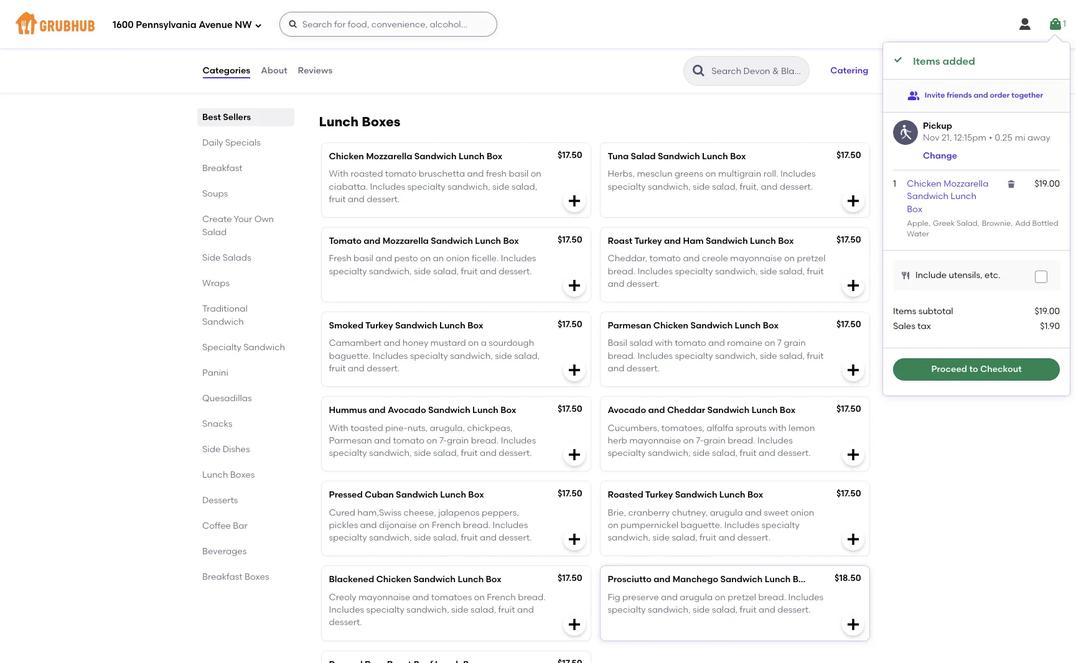 Task type: locate. For each thing, give the bounding box(es) containing it.
pretzel inside fig preserve and arugula on pretzel bread. includes specialty sandwich, side salad, fruit and dessert.
[[728, 592, 756, 603]]

arugula for includes
[[710, 508, 743, 518]]

salad up mesclun
[[631, 151, 656, 162]]

traditional sandwich tab
[[202, 302, 289, 329]]

side inside brie, cranberry chutney, arugula and sweet onion on pumpernickel baguette. includes specialty sandwich, side salad, fruit and dessert.
[[653, 533, 670, 544]]

0 vertical spatial basil
[[509, 169, 529, 179]]

cured
[[329, 508, 355, 518]]

daily specials
[[202, 138, 260, 148]]

1 side from the top
[[202, 253, 220, 263]]

dessert. inside cucumbers, tomatoes, alfalfa sprouts with lemon herb mayonnaise on 7-grain bread. includes specialty sandwich, side salad, fruit and dessert.
[[778, 448, 811, 459]]

0 vertical spatial baguette.
[[329, 351, 371, 361]]

specialty down herbs,
[[608, 181, 646, 192]]

1 vertical spatial with
[[329, 423, 348, 434]]

specialty down fresh
[[329, 266, 367, 277]]

arugula right chutney,
[[710, 508, 743, 518]]

breakfast up "soups" in the top left of the page
[[202, 163, 242, 174]]

1 $19.00 from the top
[[1035, 179, 1060, 189]]

salad, inside with toasted pine-nuts, arugula, chickpeas, parmesan and tomato on 7-grain bread. includes specialty sandwich, side salad, fruit and dessert.
[[433, 448, 459, 459]]

panini tab
[[202, 367, 289, 380]]

add bottled water
[[907, 219, 1058, 239]]

baguette. down camambert
[[329, 351, 371, 361]]

wraps tab
[[202, 277, 289, 290]]

0 vertical spatial boxes
[[362, 114, 400, 129]]

0 horizontal spatial basil
[[354, 254, 373, 264]]

parmesan down toasted
[[329, 436, 372, 446]]

pickup icon image
[[893, 120, 918, 145]]

prosciutto
[[608, 575, 652, 585]]

onion right sweet
[[791, 508, 814, 518]]

with down hummus
[[329, 423, 348, 434]]

0 horizontal spatial 7-
[[439, 436, 447, 446]]

roast
[[608, 236, 632, 247]]

$18.50
[[835, 574, 861, 584]]

0 horizontal spatial baguette.
[[329, 351, 371, 361]]

sandwich, inside the basil salad with tomato and romaine on 7 grain bread. includes specialty sandwich, side salad, fruit and dessert.
[[715, 351, 758, 361]]

items up sales
[[893, 306, 916, 317]]

specialty down fig
[[608, 605, 646, 616]]

basil salad with tomato and romaine on 7 grain bread. includes specialty sandwich, side salad, fruit and dessert.
[[608, 338, 824, 374]]

nw
[[235, 19, 252, 30]]

sandwich, inside cucumbers, tomatoes, alfalfa sprouts with lemon herb mayonnaise on 7-grain bread. includes specialty sandwich, side salad, fruit and dessert.
[[648, 448, 691, 459]]

preserve
[[622, 592, 659, 603]]

sandwich up greens
[[658, 151, 700, 162]]

lunch boxes inside tab
[[202, 470, 254, 480]]

with left "lemon"
[[769, 423, 787, 434]]

boxes
[[362, 114, 400, 129], [230, 470, 254, 480], [244, 572, 269, 583]]

0 horizontal spatial french
[[432, 520, 461, 531]]

2 vertical spatial boxes
[[244, 572, 269, 583]]

ficelle.
[[472, 254, 499, 264]]

sandwich, down dijonaise
[[369, 533, 412, 544]]

basil inside the with roasted tomato bruschetta and fresh basil on ciabatta. includes specialty sandwich, side salad, fruit and dessert.
[[509, 169, 529, 179]]

sandwich up fig preserve and arugula on pretzel bread. includes specialty sandwich, side salad, fruit and dessert.
[[720, 575, 763, 585]]

tomato right cheddar,
[[649, 254, 681, 264]]

lunch boxes up roasted on the top of the page
[[319, 114, 400, 129]]

boxes inside lunch boxes tab
[[230, 470, 254, 480]]

pressed cuban sandwich lunch box
[[329, 490, 484, 501]]

and inside cucumbers, tomatoes, alfalfa sprouts with lemon herb mayonnaise on 7-grain bread. includes specialty sandwich, side salad, fruit and dessert.
[[759, 448, 775, 459]]

french inside creoly mayonnaise and tomatoes on french bread. includes specialty sandwich, side salad, fruit and dessert.
[[487, 592, 516, 603]]

1 vertical spatial arugula
[[680, 592, 713, 603]]

1 horizontal spatial baguette.
[[681, 520, 722, 531]]

includes inside fresh basil and pesto on an onion ficelle. includes specialty sandwich, side salad, fruit and dessert.
[[501, 254, 536, 264]]

svg image
[[1018, 17, 1033, 32], [1048, 17, 1063, 32], [288, 19, 298, 29], [1007, 179, 1016, 189], [1038, 273, 1045, 281], [567, 363, 582, 378], [567, 448, 582, 463], [846, 448, 860, 463], [567, 532, 582, 547], [846, 532, 860, 547]]

sales tax
[[893, 321, 931, 332]]

hummus
[[329, 405, 367, 416]]

7- down tomatoes,
[[696, 436, 704, 446]]

sandwich, inside herbs, mesclun greens on multigrain roll. includes specialty sandwich, side salad, fruit, and dessert.
[[648, 181, 691, 192]]

includes inside cured ham,swiss cheese, jalapenos peppers, pickles and dijonaise on french bread. includes specialty sandwich, side salad, fruit and dessert.
[[493, 520, 528, 531]]

1 horizontal spatial mayonnaise
[[629, 436, 681, 446]]

specialty down toasted
[[329, 448, 367, 459]]

sandwich, inside fresh basil and pesto on an onion ficelle. includes specialty sandwich, side salad, fruit and dessert.
[[369, 266, 412, 277]]

chicken mozzarella sandwich lunch box inside items added tooltip
[[907, 179, 989, 215]]

brie,
[[608, 508, 626, 518]]

specialty inside creoly mayonnaise and tomatoes on french bread. includes specialty sandwich, side salad, fruit and dessert.
[[366, 605, 404, 616]]

side for side dishes
[[202, 444, 220, 455]]

mozzarella inside chicken mozzarella sandwich lunch box
[[944, 179, 989, 189]]

1 vertical spatial items
[[893, 306, 916, 317]]

avocado up 'cucumbers,'
[[608, 405, 646, 416]]

arugula
[[710, 508, 743, 518], [680, 592, 713, 603]]

1 inside items added tooltip
[[893, 179, 896, 189]]

0 horizontal spatial chicken mozzarella sandwich lunch box
[[329, 151, 502, 162]]

on inside the basil salad with tomato and romaine on 7 grain bread. includes specialty sandwich, side salad, fruit and dessert.
[[765, 338, 775, 349]]

sellers
[[223, 112, 251, 123]]

dessert. inside herbs, mesclun greens on multigrain roll. includes specialty sandwich, side salad, fruit, and dessert.
[[780, 181, 813, 192]]

side salads tab
[[202, 251, 289, 265]]

sourdough
[[489, 338, 534, 349]]

svg image for basil salad with tomato and romaine on 7 grain bread. includes specialty sandwich, side salad, fruit and dessert.
[[846, 363, 860, 378]]

mozzarella
[[366, 151, 412, 162], [944, 179, 989, 189], [383, 236, 429, 247]]

1 horizontal spatial parmesan
[[608, 321, 651, 331]]

1 vertical spatial mayonnaise
[[629, 436, 681, 446]]

coffee bar tab
[[202, 520, 289, 533]]

bar
[[233, 521, 247, 532]]

sandwich up 'panini' tab on the left bottom
[[243, 342, 285, 353]]

boxes for breakfast boxes tab
[[244, 572, 269, 583]]

extra
[[329, 40, 351, 51]]

arugula inside fig preserve and arugula on pretzel bread. includes specialty sandwich, side salad, fruit and dessert.
[[680, 592, 713, 603]]

multigrain
[[718, 169, 761, 179]]

mayonnaise down 'cucumbers,'
[[629, 436, 681, 446]]

breakfast tab
[[202, 162, 289, 175]]

lunch boxes down side dishes
[[202, 470, 254, 480]]

2 horizontal spatial mayonnaise
[[730, 254, 782, 264]]

2 avocado from the left
[[608, 405, 646, 416]]

salad, inside cucumbers, tomatoes, alfalfa sprouts with lemon herb mayonnaise on 7-grain bread. includes specialty sandwich, side salad, fruit and dessert.
[[712, 448, 738, 459]]

mayonnaise down blackened chicken sandwich lunch box
[[358, 592, 410, 603]]

includes inside the basil salad with tomato and romaine on 7 grain bread. includes specialty sandwich, side salad, fruit and dessert.
[[638, 351, 673, 361]]

boxes down the beverages tab
[[244, 572, 269, 583]]

$17.50 for fresh basil and pesto on an onion ficelle. includes specialty sandwich, side salad, fruit and dessert.
[[558, 235, 582, 245]]

with right the salad
[[655, 338, 673, 349]]

$19.00 up bottled
[[1035, 179, 1060, 189]]

0 vertical spatial side
[[202, 253, 220, 263]]

salad right greek
[[957, 219, 978, 228]]

Search Devon & Blakely (G Street) search field
[[710, 65, 806, 77]]

sandwich, down "creole"
[[715, 266, 758, 277]]

0 horizontal spatial lunch boxes
[[202, 470, 254, 480]]

1 horizontal spatial grain
[[704, 436, 726, 446]]

$19.00 up $1.90
[[1035, 306, 1060, 317]]

specialty inside fresh basil and pesto on an onion ficelle. includes specialty sandwich, side salad, fruit and dessert.
[[329, 266, 367, 277]]

cucumbers, tomatoes, alfalfa sprouts with lemon herb mayonnaise on 7-grain bread. includes specialty sandwich, side salad, fruit and dessert.
[[608, 423, 815, 459]]

0 horizontal spatial with
[[655, 338, 673, 349]]

mozzarella up roasted on the top of the page
[[366, 151, 412, 162]]

baguette.
[[329, 351, 371, 361], [681, 520, 722, 531]]

1 horizontal spatial with
[[769, 423, 787, 434]]

2 horizontal spatial grain
[[784, 338, 806, 349]]

specialty down the pickles
[[329, 533, 367, 544]]

proceed to checkout
[[931, 364, 1022, 375]]

breakfast down 'beverages'
[[202, 572, 242, 583]]

1 horizontal spatial 1
[[1063, 19, 1066, 29]]

dessert. inside fresh basil and pesto on an onion ficelle. includes specialty sandwich, side salad, fruit and dessert.
[[499, 266, 532, 277]]

specialty inside the basil salad with tomato and romaine on 7 grain bread. includes specialty sandwich, side salad, fruit and dessert.
[[675, 351, 713, 361]]

svg image
[[254, 21, 262, 29], [893, 55, 903, 65], [567, 194, 582, 209], [846, 194, 860, 209], [901, 271, 911, 281], [567, 278, 582, 293], [846, 278, 860, 293], [846, 363, 860, 378], [567, 617, 582, 632], [846, 617, 860, 632]]

parmesan inside with toasted pine-nuts, arugula, chickpeas, parmesan and tomato on 7-grain bread. includes specialty sandwich, side salad, fruit and dessert.
[[329, 436, 372, 446]]

sandwich up "cheese,"
[[396, 490, 438, 501]]

categories
[[203, 65, 250, 76]]

svg image for herbs, mesclun greens on multigrain roll. includes specialty sandwich, side salad, fruit, and dessert.
[[846, 194, 860, 209]]

$17.50 for creoly mayonnaise and tomatoes on french bread. includes specialty sandwich, side salad, fruit and dessert.
[[558, 574, 582, 584]]

ciabatta.
[[329, 181, 368, 192]]

tomato down parmesan chicken sandwich lunch box
[[675, 338, 706, 349]]

sandwich, down pine-
[[369, 448, 412, 459]]

1 avocado from the left
[[388, 405, 426, 416]]

side for side salads
[[202, 253, 220, 263]]

1 vertical spatial breakfast
[[202, 572, 242, 583]]

0 vertical spatial arugula
[[710, 508, 743, 518]]

fruit inside creoly mayonnaise and tomatoes on french bread. includes specialty sandwich, side salad, fruit and dessert.
[[498, 605, 515, 616]]

boxes down side dishes 'tab'
[[230, 470, 254, 480]]

1 7- from the left
[[439, 436, 447, 446]]

and inside button
[[974, 91, 988, 99]]

turkey for cranberry
[[645, 490, 673, 501]]

tuna
[[608, 151, 629, 162]]

sandwich up the alfalfa
[[707, 405, 750, 416]]

parmesan up the salad
[[608, 321, 651, 331]]

parmesan
[[608, 321, 651, 331], [329, 436, 372, 446]]

pickup
[[923, 120, 952, 131]]

sandwich, down preserve
[[648, 605, 691, 616]]

with for with toasted pine-nuts, arugula, chickpeas, parmesan and tomato on 7-grain bread. includes specialty sandwich, side salad, fruit and dessert.
[[329, 423, 348, 434]]

change
[[923, 151, 957, 161]]

arugula for side
[[680, 592, 713, 603]]

tomato inside the basil salad with tomato and romaine on 7 grain bread. includes specialty sandwich, side salad, fruit and dessert.
[[675, 338, 706, 349]]

sandwich, inside with toasted pine-nuts, arugula, chickpeas, parmesan and tomato on 7-grain bread. includes specialty sandwich, side salad, fruit and dessert.
[[369, 448, 412, 459]]

and
[[974, 91, 988, 99], [467, 169, 484, 179], [761, 181, 778, 192], [348, 194, 365, 205], [364, 236, 380, 247], [664, 236, 681, 247], [375, 254, 392, 264], [683, 254, 700, 264], [480, 266, 497, 277], [608, 279, 625, 289], [384, 338, 400, 349], [708, 338, 725, 349], [348, 364, 365, 374], [608, 364, 625, 374], [369, 405, 386, 416], [648, 405, 665, 416], [374, 436, 391, 446], [480, 448, 497, 459], [759, 448, 775, 459], [745, 508, 762, 518], [360, 520, 377, 531], [480, 533, 497, 544], [718, 533, 735, 544], [654, 575, 671, 585], [412, 592, 429, 603], [661, 592, 678, 603], [517, 605, 534, 616], [759, 605, 775, 616]]

pickles
[[329, 520, 358, 531]]

tomato
[[385, 169, 417, 179], [649, 254, 681, 264], [675, 338, 706, 349], [393, 436, 424, 446]]

2 breakfast from the top
[[202, 572, 242, 583]]

2 horizontal spatial salad
[[957, 219, 978, 228]]

0 horizontal spatial mayonnaise
[[358, 592, 410, 603]]

tax
[[918, 321, 931, 332]]

items left added
[[913, 55, 940, 67]]

1 vertical spatial side
[[202, 444, 220, 455]]

chicken down change button
[[907, 179, 942, 189]]

chicken mozzarella sandwich lunch box up greek
[[907, 179, 989, 215]]

cuban
[[365, 490, 394, 501]]

french down the jalapenos
[[432, 520, 461, 531]]

manchego
[[673, 575, 718, 585]]

tomato
[[329, 236, 362, 247]]

specialty sandwich tab
[[202, 341, 289, 354]]

1 vertical spatial french
[[487, 592, 516, 603]]

items for items added
[[913, 55, 940, 67]]

invite
[[925, 91, 945, 99]]

with up ciabatta.
[[329, 169, 348, 179]]

pesto
[[394, 254, 418, 264]]

main navigation navigation
[[0, 0, 1076, 49]]

french inside cured ham,swiss cheese, jalapenos peppers, pickles and dijonaise on french bread. includes specialty sandwich, side salad, fruit and dessert.
[[432, 520, 461, 531]]

onion inside brie, cranberry chutney, arugula and sweet onion on pumpernickel baguette. includes specialty sandwich, side salad, fruit and dessert.
[[791, 508, 814, 518]]

quesadillas
[[202, 393, 252, 404]]

french
[[432, 520, 461, 531], [487, 592, 516, 603]]

tomato down nuts,
[[393, 436, 424, 446]]

bread. inside creoly mayonnaise and tomatoes on french bread. includes specialty sandwich, side salad, fruit and dessert.
[[518, 592, 546, 603]]

chicken up roasted on the top of the page
[[329, 151, 364, 162]]

$17.50 for cucumbers, tomatoes, alfalfa sprouts with lemon herb mayonnaise on 7-grain bread. includes specialty sandwich, side salad, fruit and dessert.
[[836, 404, 861, 415]]

mesclun
[[637, 169, 673, 179]]

specialty
[[407, 181, 445, 192], [608, 181, 646, 192], [329, 266, 367, 277], [675, 266, 713, 277], [410, 351, 448, 361], [675, 351, 713, 361], [329, 448, 367, 459], [608, 448, 646, 459], [762, 520, 800, 531], [329, 533, 367, 544], [366, 605, 404, 616], [608, 605, 646, 616]]

sandwich, down mesclun
[[648, 181, 691, 192]]

2 vertical spatial mayonnaise
[[358, 592, 410, 603]]

specialty sandwich
[[202, 342, 285, 353]]

side inside the basil salad with tomato and romaine on 7 grain bread. includes specialty sandwich, side salad, fruit and dessert.
[[760, 351, 777, 361]]

0 vertical spatial 1
[[1063, 19, 1066, 29]]

1 horizontal spatial basil
[[509, 169, 529, 179]]

2 vertical spatial turkey
[[645, 490, 673, 501]]

ham
[[683, 236, 704, 247]]

sandwich, down bruschetta
[[448, 181, 490, 192]]

1 vertical spatial lunch boxes
[[202, 470, 254, 480]]

0 vertical spatial lunch boxes
[[319, 114, 400, 129]]

0 vertical spatial mayonnaise
[[730, 254, 782, 264]]

sandwich down traditional
[[202, 317, 244, 327]]

grain down the alfalfa
[[704, 436, 726, 446]]

sweet
[[764, 508, 789, 518]]

on inside herbs, mesclun greens on multigrain roll. includes specialty sandwich, side salad, fruit, and dessert.
[[705, 169, 716, 179]]

0 horizontal spatial grain
[[447, 436, 469, 446]]

0 vertical spatial items
[[913, 55, 940, 67]]

1600 pennsylvania avenue nw
[[113, 19, 252, 30]]

0 vertical spatial pretzel
[[797, 254, 826, 264]]

herb
[[608, 436, 627, 446]]

grain inside cucumbers, tomatoes, alfalfa sprouts with lemon herb mayonnaise on 7-grain bread. includes specialty sandwich, side salad, fruit and dessert.
[[704, 436, 726, 446]]

side salads
[[202, 253, 251, 263]]

with roasted tomato bruschetta and fresh basil on ciabatta. includes specialty sandwich, side salad, fruit and dessert.
[[329, 169, 541, 205]]

svg image for with roasted tomato bruschetta and fresh basil on ciabatta. includes specialty sandwich, side salad, fruit and dessert.
[[567, 194, 582, 209]]

salad, inside the with roasted tomato bruschetta and fresh basil on ciabatta. includes specialty sandwich, side salad, fruit and dessert.
[[512, 181, 537, 192]]

sandwich, down "pumpernickel"
[[608, 533, 651, 544]]

turkey up camambert
[[365, 321, 393, 331]]

0 vertical spatial breakfast
[[202, 163, 242, 174]]

best
[[202, 112, 221, 123]]

svg image for fresh basil and pesto on an onion ficelle. includes specialty sandwich, side salad, fruit and dessert.
[[567, 278, 582, 293]]

breakfast
[[202, 163, 242, 174], [202, 572, 242, 583]]

away
[[1028, 133, 1051, 143]]

daily specials tab
[[202, 136, 289, 149]]

7-
[[439, 436, 447, 446], [696, 436, 704, 446]]

onion right an
[[446, 254, 470, 264]]

quesadillas tab
[[202, 392, 289, 405]]

0 horizontal spatial pretzel
[[728, 592, 756, 603]]

1 vertical spatial pretzel
[[728, 592, 756, 603]]

1 vertical spatial parmesan
[[329, 436, 372, 446]]

lemon
[[789, 423, 815, 434]]

0 vertical spatial onion
[[446, 254, 470, 264]]

baguette. inside camambert and honey mustard on a sourdough baguette. includes specialty sandwich, side salad, fruit and dessert.
[[329, 351, 371, 361]]

specialty inside herbs, mesclun greens on multigrain roll. includes specialty sandwich, side salad, fruit, and dessert.
[[608, 181, 646, 192]]

svg image for creoly mayonnaise and tomatoes on french bread. includes specialty sandwich, side salad, fruit and dessert.
[[567, 617, 582, 632]]

1 horizontal spatial avocado
[[608, 405, 646, 416]]

avocado up pine-
[[388, 405, 426, 416]]

side inside 'tab'
[[202, 253, 220, 263]]

0 vertical spatial turkey
[[634, 236, 662, 247]]

prosciutto and manchego sandwich lunch box
[[608, 575, 809, 585]]

lunch inside tab
[[202, 470, 228, 480]]

1 vertical spatial mozzarella
[[944, 179, 989, 189]]

sales
[[893, 321, 915, 332]]

2 with from the top
[[329, 423, 348, 434]]

1 vertical spatial $19.00
[[1035, 306, 1060, 317]]

sandwich, down romaine
[[715, 351, 758, 361]]

2 7- from the left
[[696, 436, 704, 446]]

mayonnaise right "creole"
[[730, 254, 782, 264]]

salad, inside camambert and honey mustard on a sourdough baguette. includes specialty sandwich, side salad, fruit and dessert.
[[514, 351, 540, 361]]

items added
[[913, 55, 975, 67]]

creole
[[702, 254, 728, 264]]

turkey up cheddar,
[[634, 236, 662, 247]]

side inside with toasted pine-nuts, arugula, chickpeas, parmesan and tomato on 7-grain bread. includes specialty sandwich, side salad, fruit and dessert.
[[414, 448, 431, 459]]

sandwich, down tomatoes
[[406, 605, 449, 616]]

1 breakfast from the top
[[202, 163, 242, 174]]

chicken inside items added tooltip
[[907, 179, 942, 189]]

specialty down "creole"
[[675, 266, 713, 277]]

french right tomatoes
[[487, 592, 516, 603]]

mayonnaise inside cucumbers, tomatoes, alfalfa sprouts with lemon herb mayonnaise on 7-grain bread. includes specialty sandwich, side salad, fruit and dessert.
[[629, 436, 681, 446]]

turkey for and
[[365, 321, 393, 331]]

0 vertical spatial french
[[432, 520, 461, 531]]

1 vertical spatial baguette.
[[681, 520, 722, 531]]

1 vertical spatial basil
[[354, 254, 373, 264]]

0 horizontal spatial parmesan
[[329, 436, 372, 446]]

toasted
[[351, 423, 383, 434]]

grain right 7
[[784, 338, 806, 349]]

categories button
[[202, 49, 251, 93]]

specialty inside camambert and honey mustard on a sourdough baguette. includes specialty sandwich, side salad, fruit and dessert.
[[410, 351, 448, 361]]

sandwich up apple
[[907, 191, 949, 202]]

lunch
[[319, 114, 359, 129], [459, 151, 485, 162], [702, 151, 728, 162], [951, 191, 977, 202], [475, 236, 501, 247], [750, 236, 776, 247], [439, 321, 465, 331], [735, 321, 761, 331], [472, 405, 498, 416], [752, 405, 778, 416], [202, 470, 228, 480], [440, 490, 466, 501], [719, 490, 745, 501], [458, 575, 484, 585], [765, 575, 791, 585]]

turkey for tomato
[[634, 236, 662, 247]]

grain down arugula,
[[447, 436, 469, 446]]

arugula inside brie, cranberry chutney, arugula and sweet onion on pumpernickel baguette. includes specialty sandwich, side salad, fruit and dessert.
[[710, 508, 743, 518]]

1 horizontal spatial chicken mozzarella sandwich lunch box
[[907, 179, 989, 215]]

tuna salad sandwich lunch box
[[608, 151, 746, 162]]

specialty down blackened chicken sandwich lunch box
[[366, 605, 404, 616]]

specialty down bruschetta
[[407, 181, 445, 192]]

0 horizontal spatial 1
[[893, 179, 896, 189]]

specialty inside fig preserve and arugula on pretzel bread. includes specialty sandwich, side salad, fruit and dessert.
[[608, 605, 646, 616]]

avocado and cheddar sandwich lunch box
[[608, 405, 795, 416]]

fruit inside camambert and honey mustard on a sourdough baguette. includes specialty sandwich, side salad, fruit and dessert.
[[329, 364, 346, 374]]

proceed to checkout button
[[893, 359, 1060, 381]]

items for items subtotal
[[893, 306, 916, 317]]

specialty down herb
[[608, 448, 646, 459]]

1 vertical spatial chicken mozzarella sandwich lunch box
[[907, 179, 989, 215]]

7- down arugula,
[[439, 436, 447, 446]]

best sellers
[[202, 112, 251, 123]]

0 vertical spatial mozzarella
[[366, 151, 412, 162]]

includes inside camambert and honey mustard on a sourdough baguette. includes specialty sandwich, side salad, fruit and dessert.
[[373, 351, 408, 361]]

include
[[916, 270, 947, 280]]

cured ham,swiss cheese, jalapenos peppers, pickles and dijonaise on french bread. includes specialty sandwich, side salad, fruit and dessert.
[[329, 508, 532, 544]]

1 horizontal spatial french
[[487, 592, 516, 603]]

0 horizontal spatial onion
[[446, 254, 470, 264]]

specialty down parmesan chicken sandwich lunch box
[[675, 351, 713, 361]]

$17.50 for with roasted tomato bruschetta and fresh basil on ciabatta. includes specialty sandwich, side salad, fruit and dessert.
[[558, 150, 582, 161]]

fruit inside fresh basil and pesto on an onion ficelle. includes specialty sandwich, side salad, fruit and dessert.
[[461, 266, 478, 277]]

2 side from the top
[[202, 444, 220, 455]]

1 vertical spatial turkey
[[365, 321, 393, 331]]

turkey up cranberry
[[645, 490, 673, 501]]

sandwich inside chicken mozzarella sandwich lunch box link
[[907, 191, 949, 202]]

items added tooltip
[[883, 35, 1070, 396]]

0 horizontal spatial salad
[[202, 227, 226, 238]]

daily
[[202, 138, 223, 148]]

includes inside the with roasted tomato bruschetta and fresh basil on ciabatta. includes specialty sandwich, side salad, fruit and dessert.
[[370, 181, 405, 192]]

roasted turkey sandwich lunch box
[[608, 490, 763, 501]]

side inside the with roasted tomato bruschetta and fresh basil on ciabatta. includes specialty sandwich, side salad, fruit and dessert.
[[492, 181, 510, 192]]

includes inside creoly mayonnaise and tomatoes on french bread. includes specialty sandwich, side salad, fruit and dessert.
[[329, 605, 364, 616]]

salad, inside the basil salad with tomato and romaine on 7 grain bread. includes specialty sandwich, side salad, fruit and dessert.
[[779, 351, 805, 361]]

specialty down sweet
[[762, 520, 800, 531]]

1 horizontal spatial onion
[[791, 508, 814, 518]]

ham,swiss
[[357, 508, 402, 518]]

chickpeas,
[[467, 423, 513, 434]]

pretzel inside cheddar, tomato and creole mayonnaise on pretzel bread. includes specialty sandwich, side salad, fruit and dessert.
[[797, 254, 826, 264]]

chicken mozzarella sandwich lunch box up bruschetta
[[329, 151, 502, 162]]

on inside fresh basil and pesto on an onion ficelle. includes specialty sandwich, side salad, fruit and dessert.
[[420, 254, 431, 264]]

1 vertical spatial 1
[[893, 179, 896, 189]]

sandwich, down pesto
[[369, 266, 412, 277]]

boxes for lunch boxes tab
[[230, 470, 254, 480]]

salad down create
[[202, 227, 226, 238]]

sandwich, down tomatoes,
[[648, 448, 691, 459]]

fruit inside the basil salad with tomato and romaine on 7 grain bread. includes specialty sandwich, side salad, fruit and dessert.
[[807, 351, 824, 361]]

arugula down "manchego"
[[680, 592, 713, 603]]

roll.
[[763, 169, 778, 179]]

mozzarella up pesto
[[383, 236, 429, 247]]

cheddar, tomato and creole mayonnaise on pretzel bread. includes specialty sandwich, side salad, fruit and dessert.
[[608, 254, 826, 289]]

with inside cucumbers, tomatoes, alfalfa sprouts with lemon herb mayonnaise on 7-grain bread. includes specialty sandwich, side salad, fruit and dessert.
[[769, 423, 787, 434]]

0 vertical spatial parmesan
[[608, 321, 651, 331]]

fruit inside cured ham,swiss cheese, jalapenos peppers, pickles and dijonaise on french bread. includes specialty sandwich, side salad, fruit and dessert.
[[461, 533, 478, 544]]

1 vertical spatial with
[[769, 423, 787, 434]]

salad,
[[512, 181, 537, 192], [712, 181, 738, 192], [433, 266, 459, 277], [779, 266, 805, 277], [514, 351, 540, 361], [779, 351, 805, 361], [433, 448, 459, 459], [712, 448, 738, 459], [433, 533, 459, 544], [672, 533, 698, 544], [471, 605, 496, 616], [712, 605, 738, 616]]

on inside fig preserve and arugula on pretzel bread. includes specialty sandwich, side salad, fruit and dessert.
[[715, 592, 726, 603]]

specialty down honey
[[410, 351, 448, 361]]

chicken
[[329, 151, 364, 162], [907, 179, 942, 189], [653, 321, 688, 331], [376, 575, 411, 585]]

0 vertical spatial $19.00
[[1035, 179, 1060, 189]]

boxes up roasted on the top of the page
[[362, 114, 400, 129]]

best sellers tab
[[202, 111, 289, 124]]

sandwich, down a
[[450, 351, 493, 361]]

1 with from the top
[[329, 169, 348, 179]]

dessert. inside cured ham,swiss cheese, jalapenos peppers, pickles and dijonaise on french bread. includes specialty sandwich, side salad, fruit and dessert.
[[499, 533, 532, 544]]

0 horizontal spatial avocado
[[388, 405, 426, 416]]

1 horizontal spatial pretzel
[[797, 254, 826, 264]]

1 vertical spatial onion
[[791, 508, 814, 518]]

fruit,
[[740, 181, 759, 192]]

onion for an
[[446, 254, 470, 264]]

baguette. down chutney,
[[681, 520, 722, 531]]

salad, inside fresh basil and pesto on an onion ficelle. includes specialty sandwich, side salad, fruit and dessert.
[[433, 266, 459, 277]]

1 horizontal spatial salad
[[631, 151, 656, 162]]

$17.50 for camambert and honey mustard on a sourdough baguette. includes specialty sandwich, side salad, fruit and dessert.
[[558, 319, 582, 330]]

tomato right roasted on the top of the page
[[385, 169, 417, 179]]

on inside camambert and honey mustard on a sourdough baguette. includes specialty sandwich, side salad, fruit and dessert.
[[468, 338, 479, 349]]

side left salads
[[202, 253, 220, 263]]

1 horizontal spatial 7-
[[696, 436, 704, 446]]

sandwich up bruschetta
[[414, 151, 457, 162]]

sandwich up "creole"
[[706, 236, 748, 247]]

mozzarella down change button
[[944, 179, 989, 189]]

0 vertical spatial with
[[329, 169, 348, 179]]

creoly mayonnaise and tomatoes on french bread. includes specialty sandwich, side salad, fruit and dessert.
[[329, 592, 546, 628]]

etc.
[[985, 270, 1000, 280]]

1 horizontal spatial lunch boxes
[[319, 114, 400, 129]]

svg image inside main navigation navigation
[[254, 21, 262, 29]]

side left 'dishes'
[[202, 444, 220, 455]]

0 vertical spatial with
[[655, 338, 673, 349]]

1 vertical spatial boxes
[[230, 470, 254, 480]]

lunch boxes tab
[[202, 469, 289, 482]]

soups
[[202, 189, 228, 199]]



Task type: describe. For each thing, give the bounding box(es) containing it.
$17.50 for basil salad with tomato and romaine on 7 grain bread. includes specialty sandwich, side salad, fruit and dessert.
[[836, 319, 861, 330]]

chicken mozzarella sandwich lunch box link
[[907, 179, 989, 215]]

about
[[261, 65, 287, 76]]

salad, inside cured ham,swiss cheese, jalapenos peppers, pickles and dijonaise on french bread. includes specialty sandwich, side salad, fruit and dessert.
[[433, 533, 459, 544]]

includes inside cucumbers, tomatoes, alfalfa sprouts with lemon herb mayonnaise on 7-grain bread. includes specialty sandwich, side salad, fruit and dessert.
[[758, 436, 793, 446]]

friends
[[947, 91, 972, 99]]

with for with roasted tomato bruschetta and fresh basil on ciabatta. includes specialty sandwich, side salad, fruit and dessert.
[[329, 169, 348, 179]]

dessert. inside creoly mayonnaise and tomatoes on french bread. includes specialty sandwich, side salad, fruit and dessert.
[[329, 618, 362, 628]]

alfalfa
[[707, 423, 734, 434]]

soups tab
[[202, 187, 289, 200]]

own
[[254, 214, 274, 225]]

breakfast for breakfast
[[202, 163, 242, 174]]

tomatoes,
[[661, 423, 705, 434]]

smoked turkey sandwich lunch box
[[329, 321, 483, 331]]

salad
[[629, 338, 653, 349]]

sandwich up the basil salad with tomato and romaine on 7 grain bread. includes specialty sandwich, side salad, fruit and dessert. at the right bottom of the page
[[691, 321, 733, 331]]

bottled
[[1032, 219, 1058, 228]]

side inside cheddar, tomato and creole mayonnaise on pretzel bread. includes specialty sandwich, side salad, fruit and dessert.
[[760, 266, 777, 277]]

specialty inside with toasted pine-nuts, arugula, chickpeas, parmesan and tomato on 7-grain bread. includes specialty sandwich, side salad, fruit and dessert.
[[329, 448, 367, 459]]

0 vertical spatial chicken mozzarella sandwich lunch box
[[329, 151, 502, 162]]

bread. inside fig preserve and arugula on pretzel bread. includes specialty sandwich, side salad, fruit and dessert.
[[758, 592, 786, 603]]

on inside brie, cranberry chutney, arugula and sweet onion on pumpernickel baguette. includes specialty sandwich, side salad, fruit and dessert.
[[608, 520, 619, 531]]

specialty inside cured ham,swiss cheese, jalapenos peppers, pickles and dijonaise on french bread. includes specialty sandwich, side salad, fruit and dessert.
[[329, 533, 367, 544]]

pickup nov 21, 12:15pm • 0.25 mi away
[[923, 120, 1051, 143]]

fruit inside the with roasted tomato bruschetta and fresh basil on ciabatta. includes specialty sandwich, side salad, fruit and dessert.
[[329, 194, 346, 205]]

on inside the with roasted tomato bruschetta and fresh basil on ciabatta. includes specialty sandwich, side salad, fruit and dessert.
[[531, 169, 541, 179]]

on inside creoly mayonnaise and tomatoes on french bread. includes specialty sandwich, side salad, fruit and dessert.
[[474, 592, 485, 603]]

blackened
[[329, 575, 374, 585]]

mustard
[[430, 338, 466, 349]]

bread. inside the basil salad with tomato and romaine on 7 grain bread. includes specialty sandwich, side salad, fruit and dessert.
[[608, 351, 636, 361]]

pennsylvania
[[136, 19, 196, 30]]

avenue
[[199, 19, 233, 30]]

creoly
[[329, 592, 356, 603]]

create
[[202, 214, 232, 225]]

specialty
[[202, 342, 241, 353]]

breakfast boxes tab
[[202, 571, 289, 584]]

reviews
[[298, 65, 333, 76]]

apple
[[907, 219, 929, 228]]

beverages
[[202, 546, 246, 557]]

chicken right blackened
[[376, 575, 411, 585]]

side inside creoly mayonnaise and tomatoes on french bread. includes specialty sandwich, side salad, fruit and dessert.
[[451, 605, 469, 616]]

dessert. inside with toasted pine-nuts, arugula, chickpeas, parmesan and tomato on 7-grain bread. includes specialty sandwich, side salad, fruit and dessert.
[[499, 448, 532, 459]]

$17.50 for cheddar, tomato and creole mayonnaise on pretzel bread. includes specialty sandwich, side salad, fruit and dessert.
[[836, 235, 861, 245]]

21,
[[942, 133, 952, 143]]

search icon image
[[692, 63, 707, 78]]

romaine
[[727, 338, 762, 349]]

mayonnaise inside creoly mayonnaise and tomatoes on french bread. includes specialty sandwich, side salad, fruit and dessert.
[[358, 592, 410, 603]]

salad, inside creoly mayonnaise and tomatoes on french bread. includes specialty sandwich, side salad, fruit and dessert.
[[471, 605, 496, 616]]

sandwich up honey
[[395, 321, 437, 331]]

snacks tab
[[202, 418, 289, 431]]

coffee
[[202, 521, 231, 532]]

nuts,
[[407, 423, 428, 434]]

1 inside button
[[1063, 19, 1066, 29]]

side inside fig preserve and arugula on pretzel bread. includes specialty sandwich, side salad, fruit and dessert.
[[693, 605, 710, 616]]

sandwich up tomatoes
[[413, 575, 456, 585]]

with toasted pine-nuts, arugula, chickpeas, parmesan and tomato on 7-grain bread. includes specialty sandwich, side salad, fruit and dessert.
[[329, 423, 536, 459]]

on inside with toasted pine-nuts, arugula, chickpeas, parmesan and tomato on 7-grain bread. includes specialty sandwich, side salad, fruit and dessert.
[[427, 436, 437, 446]]

brie, cranberry chutney, arugula and sweet onion on pumpernickel baguette. includes specialty sandwich, side salad, fruit and dessert.
[[608, 508, 814, 544]]

bread. inside with toasted pine-nuts, arugula, chickpeas, parmesan and tomato on 7-grain bread. includes specialty sandwich, side salad, fruit and dessert.
[[471, 436, 499, 446]]

12:15pm
[[954, 133, 987, 143]]

side dishes tab
[[202, 443, 289, 456]]

brownie
[[982, 219, 1011, 228]]

2 vertical spatial mozzarella
[[383, 236, 429, 247]]

roasted
[[351, 169, 383, 179]]

$17.50 for brie, cranberry chutney, arugula and sweet onion on pumpernickel baguette. includes specialty sandwich, side salad, fruit and dessert.
[[836, 489, 861, 499]]

sandwich, inside the with roasted tomato bruschetta and fresh basil on ciabatta. includes specialty sandwich, side salad, fruit and dessert.
[[448, 181, 490, 192]]

salad, inside fig preserve and arugula on pretzel bread. includes specialty sandwich, side salad, fruit and dessert.
[[712, 605, 738, 616]]

smoked
[[329, 321, 363, 331]]

2 $19.00 from the top
[[1035, 306, 1060, 317]]

side inside camambert and honey mustard on a sourdough baguette. includes specialty sandwich, side salad, fruit and dessert.
[[495, 351, 512, 361]]

$1.90
[[1040, 321, 1060, 332]]

create your own salad tab
[[202, 213, 289, 239]]

greens
[[675, 169, 703, 179]]

beverages tab
[[202, 545, 289, 558]]

reviews button
[[297, 49, 333, 93]]

specialty inside cheddar, tomato and creole mayonnaise on pretzel bread. includes specialty sandwich, side salad, fruit and dessert.
[[675, 266, 713, 277]]

side inside cured ham,swiss cheese, jalapenos peppers, pickles and dijonaise on french bread. includes specialty sandwich, side salad, fruit and dessert.
[[414, 533, 431, 544]]

roasted
[[608, 490, 643, 501]]

specialty inside cucumbers, tomatoes, alfalfa sprouts with lemon herb mayonnaise on 7-grain bread. includes specialty sandwich, side salad, fruit and dessert.
[[608, 448, 646, 459]]

roast turkey and ham sandwich lunch box
[[608, 236, 794, 247]]

onion for sweet
[[791, 508, 814, 518]]

and inside herbs, mesclun greens on multigrain roll. includes specialty sandwich, side salad, fruit, and dessert.
[[761, 181, 778, 192]]

invite friends and order together button
[[907, 84, 1043, 107]]

salad inside items added tooltip
[[957, 219, 978, 228]]

tomato inside cheddar, tomato and creole mayonnaise on pretzel bread. includes specialty sandwich, side salad, fruit and dessert.
[[649, 254, 681, 264]]

added
[[943, 55, 975, 67]]

sandwich, inside fig preserve and arugula on pretzel bread. includes specialty sandwich, side salad, fruit and dessert.
[[648, 605, 691, 616]]

specialty inside the with roasted tomato bruschetta and fresh basil on ciabatta. includes specialty sandwich, side salad, fruit and dessert.
[[407, 181, 445, 192]]

dessert. inside cheddar, tomato and creole mayonnaise on pretzel bread. includes specialty sandwich, side salad, fruit and dessert.
[[627, 279, 660, 289]]

side inside fresh basil and pesto on an onion ficelle. includes specialty sandwich, side salad, fruit and dessert.
[[414, 266, 431, 277]]

pumpernickel
[[621, 520, 679, 531]]

svg image for fig preserve and arugula on pretzel bread. includes specialty sandwich, side salad, fruit and dessert.
[[846, 617, 860, 632]]

a
[[481, 338, 487, 349]]

with inside the basil salad with tomato and romaine on 7 grain bread. includes specialty sandwich, side salad, fruit and dessert.
[[655, 338, 673, 349]]

basil
[[608, 338, 627, 349]]

sandwich up arugula,
[[428, 405, 470, 416]]

sandwich up chutney,
[[675, 490, 717, 501]]

desserts
[[202, 495, 238, 506]]

salad inside create your own salad
[[202, 227, 226, 238]]

7
[[777, 338, 782, 349]]

traditional
[[202, 304, 247, 314]]

pine-
[[385, 423, 407, 434]]

camambert
[[329, 338, 382, 349]]

salad, inside herbs, mesclun greens on multigrain roll. includes specialty sandwich, side salad, fruit, and dessert.
[[712, 181, 738, 192]]

includes inside with toasted pine-nuts, arugula, chickpeas, parmesan and tomato on 7-grain bread. includes specialty sandwich, side salad, fruit and dessert.
[[501, 436, 536, 446]]

salad, inside brie, cranberry chutney, arugula and sweet onion on pumpernickel baguette. includes specialty sandwich, side salad, fruit and dessert.
[[672, 533, 698, 544]]

fresh
[[486, 169, 507, 179]]

hummus and avocado sandwich lunch box
[[329, 405, 516, 416]]

7- inside cucumbers, tomatoes, alfalfa sprouts with lemon herb mayonnaise on 7-grain bread. includes specialty sandwich, side salad, fruit and dessert.
[[696, 436, 704, 446]]

specialty inside brie, cranberry chutney, arugula and sweet onion on pumpernickel baguette. includes specialty sandwich, side salad, fruit and dessert.
[[762, 520, 800, 531]]

honey
[[403, 338, 428, 349]]

salads
[[222, 253, 251, 263]]

fresh
[[329, 254, 352, 264]]

blackened chicken sandwich lunch box
[[329, 575, 502, 585]]

dijonaise
[[379, 520, 417, 531]]

fruit inside fig preserve and arugula on pretzel bread. includes specialty sandwich, side salad, fruit and dessert.
[[740, 605, 757, 616]]

bread
[[353, 40, 379, 51]]

sandwich inside traditional sandwich
[[202, 317, 244, 327]]

bread. inside cheddar, tomato and creole mayonnaise on pretzel bread. includes specialty sandwich, side salad, fruit and dessert.
[[608, 266, 636, 277]]

svg image for cheddar, tomato and creole mayonnaise on pretzel bread. includes specialty sandwich, side salad, fruit and dessert.
[[846, 278, 860, 293]]

mi
[[1015, 133, 1025, 143]]

side inside cucumbers, tomatoes, alfalfa sprouts with lemon herb mayonnaise on 7-grain bread. includes specialty sandwich, side salad, fruit and dessert.
[[693, 448, 710, 459]]

jalapenos
[[438, 508, 480, 518]]

herbs, mesclun greens on multigrain roll. includes specialty sandwich, side salad, fruit, and dessert.
[[608, 169, 816, 192]]

side inside herbs, mesclun greens on multigrain roll. includes specialty sandwich, side salad, fruit, and dessert.
[[693, 181, 710, 192]]

add
[[1015, 219, 1030, 228]]

7- inside with toasted pine-nuts, arugula, chickpeas, parmesan and tomato on 7-grain bread. includes specialty sandwich, side salad, fruit and dessert.
[[439, 436, 447, 446]]

Search for food, convenience, alcohol... search field
[[279, 12, 497, 37]]

your
[[233, 214, 252, 225]]

grain inside the basil salad with tomato and romaine on 7 grain bread. includes specialty sandwich, side salad, fruit and dessert.
[[784, 338, 806, 349]]

dessert. inside fig preserve and arugula on pretzel bread. includes specialty sandwich, side salad, fruit and dessert.
[[778, 605, 811, 616]]

nov
[[923, 133, 940, 143]]

specials
[[225, 138, 260, 148]]

includes inside fig preserve and arugula on pretzel bread. includes specialty sandwich, side salad, fruit and dessert.
[[788, 592, 824, 603]]

cranberry
[[628, 508, 670, 518]]

checkout
[[980, 364, 1022, 375]]

extra bread
[[329, 40, 379, 51]]

dessert. inside camambert and honey mustard on a sourdough baguette. includes specialty sandwich, side salad, fruit and dessert.
[[367, 364, 400, 374]]

sandwich, inside camambert and honey mustard on a sourdough baguette. includes specialty sandwich, side salad, fruit and dessert.
[[450, 351, 493, 361]]

on inside cured ham,swiss cheese, jalapenos peppers, pickles and dijonaise on french bread. includes specialty sandwich, side salad, fruit and dessert.
[[419, 520, 430, 531]]

subtotal
[[919, 306, 953, 317]]

fruit inside brie, cranberry chutney, arugula and sweet onion on pumpernickel baguette. includes specialty sandwich, side salad, fruit and dessert.
[[700, 533, 716, 544]]

people icon image
[[907, 89, 920, 102]]

tomato inside with toasted pine-nuts, arugula, chickpeas, parmesan and tomato on 7-grain bread. includes specialty sandwich, side salad, fruit and dessert.
[[393, 436, 424, 446]]

sprouts
[[736, 423, 767, 434]]

$17.50 for with toasted pine-nuts, arugula, chickpeas, parmesan and tomato on 7-grain bread. includes specialty sandwich, side salad, fruit and dessert.
[[558, 404, 582, 415]]

cheddar
[[667, 405, 705, 416]]

sandwich, inside creoly mayonnaise and tomatoes on french bread. includes specialty sandwich, side salad, fruit and dessert.
[[406, 605, 449, 616]]

dessert. inside brie, cranberry chutney, arugula and sweet onion on pumpernickel baguette. includes specialty sandwich, side salad, fruit and dessert.
[[737, 533, 770, 544]]

bread. inside cured ham,swiss cheese, jalapenos peppers, pickles and dijonaise on french bread. includes specialty sandwich, side salad, fruit and dessert.
[[463, 520, 491, 531]]

$17.50 for cured ham,swiss cheese, jalapenos peppers, pickles and dijonaise on french bread. includes specialty sandwich, side salad, fruit and dessert.
[[558, 489, 582, 499]]

an
[[433, 254, 444, 264]]

breakfast for breakfast boxes
[[202, 572, 242, 583]]

chutney,
[[672, 508, 708, 518]]

•
[[989, 133, 992, 143]]

bruschetta
[[419, 169, 465, 179]]

chicken up the basil salad with tomato and romaine on 7 grain bread. includes specialty sandwich, side salad, fruit and dessert. at the right bottom of the page
[[653, 321, 688, 331]]

sandwich, inside brie, cranberry chutney, arugula and sweet onion on pumpernickel baguette. includes specialty sandwich, side salad, fruit and dessert.
[[608, 533, 651, 544]]

breakfast boxes
[[202, 572, 269, 583]]

includes inside brie, cranberry chutney, arugula and sweet onion on pumpernickel baguette. includes specialty sandwich, side salad, fruit and dessert.
[[724, 520, 760, 531]]

desserts tab
[[202, 494, 289, 507]]

panini
[[202, 368, 228, 378]]

includes inside cheddar, tomato and creole mayonnaise on pretzel bread. includes specialty sandwich, side salad, fruit and dessert.
[[638, 266, 673, 277]]

$17.50 for herbs, mesclun greens on multigrain roll. includes specialty sandwich, side salad, fruit, and dessert.
[[836, 150, 861, 161]]

sandwich up an
[[431, 236, 473, 247]]

about button
[[260, 49, 288, 93]]

sandwich inside "specialty sandwich" tab
[[243, 342, 285, 353]]

on inside cucumbers, tomatoes, alfalfa sprouts with lemon herb mayonnaise on 7-grain bread. includes specialty sandwich, side salad, fruit and dessert.
[[683, 436, 694, 446]]

together
[[1012, 91, 1043, 99]]

sandwich, inside cured ham,swiss cheese, jalapenos peppers, pickles and dijonaise on french bread. includes specialty sandwich, side salad, fruit and dessert.
[[369, 533, 412, 544]]

fruit inside with toasted pine-nuts, arugula, chickpeas, parmesan and tomato on 7-grain bread. includes specialty sandwich, side salad, fruit and dessert.
[[461, 448, 478, 459]]

dessert. inside the with roasted tomato bruschetta and fresh basil on ciabatta. includes specialty sandwich, side salad, fruit and dessert.
[[367, 194, 400, 205]]

side dishes
[[202, 444, 250, 455]]

parmesan chicken sandwich lunch box
[[608, 321, 779, 331]]

catering
[[830, 65, 869, 76]]



Task type: vqa. For each thing, say whether or not it's contained in the screenshot.
PARMESAN in With toasted pine-nuts, arugula, chickpeas, Parmesan and tomato on 7-grain bread. Includes specialty sandwich, side salad, fruit and dessert.
yes



